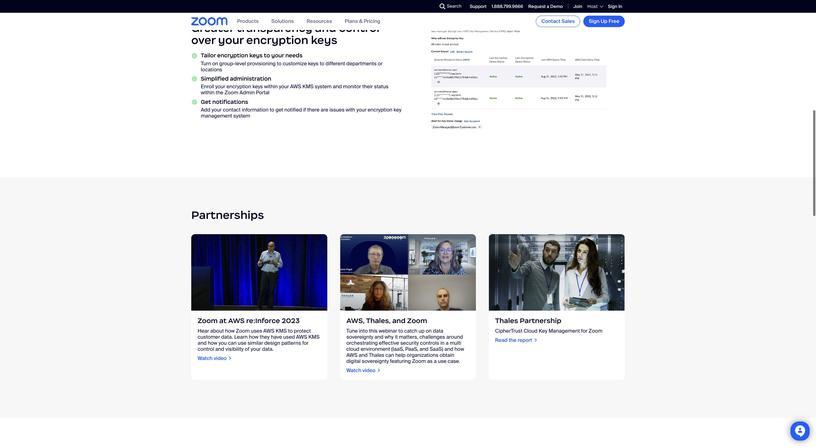 Task type: locate. For each thing, give the bounding box(es) containing it.
0 horizontal spatial on
[[212, 59, 218, 66]]

and right saas) at the bottom of the page
[[445, 345, 454, 351]]

1 horizontal spatial for
[[582, 327, 588, 333]]

1 horizontal spatial a
[[446, 339, 449, 345]]

get
[[276, 105, 283, 112]]

search image
[[440, 4, 446, 9]]

sovereignty down 'environment'
[[362, 357, 389, 364]]

on
[[212, 59, 218, 66], [426, 327, 432, 333]]

or
[[378, 59, 383, 66]]

and inside 'greater transparency and control over your encryption keys'
[[315, 20, 336, 34]]

0 horizontal spatial system
[[234, 111, 250, 118]]

different
[[326, 59, 345, 66]]

1 horizontal spatial system
[[315, 82, 332, 89]]

sign up free
[[589, 18, 620, 25]]

1 vertical spatial control
[[198, 345, 214, 351]]

sign up free link
[[584, 16, 625, 27]]

to down 2023 on the bottom of page
[[288, 327, 293, 333]]

aws inside simplified administration enroll your encryption keys within your aws kms system and monitor their status within the zoom admin portal
[[290, 82, 302, 89]]

kms down 2023 on the bottom of page
[[276, 327, 287, 333]]

0 vertical spatial can
[[228, 339, 237, 345]]

your down simplified
[[215, 82, 225, 89]]

kms inside simplified administration enroll your encryption keys within your aws kms system and monitor their status within the zoom admin portal
[[303, 82, 314, 89]]

paas,
[[406, 345, 419, 351]]

tailor encryption keys to your needs turn on group-level provisioning to customize keys to different departments or locations
[[201, 51, 383, 72]]

a
[[547, 3, 550, 9], [446, 339, 449, 345], [434, 357, 437, 364]]

1 vertical spatial can
[[386, 351, 394, 358]]

contact
[[223, 105, 241, 112]]

sign
[[608, 3, 618, 9], [589, 18, 600, 25]]

1 horizontal spatial thales
[[496, 315, 519, 324]]

for down protect
[[303, 339, 309, 345]]

1 vertical spatial sovereignty
[[362, 357, 389, 364]]

sovereignty up the 'cloud'
[[347, 333, 374, 339]]

matters,
[[399, 333, 419, 339]]

0 horizontal spatial data.
[[221, 333, 233, 339]]

can left help
[[386, 351, 394, 358]]

aws up get notifications add your contact information to get notified if there are issues with your encryption key management system
[[290, 82, 302, 89]]

1 vertical spatial the
[[509, 336, 517, 343]]

0 horizontal spatial control
[[198, 345, 214, 351]]

1 horizontal spatial data.
[[262, 345, 274, 351]]

design
[[265, 339, 280, 345]]

video down 'environment'
[[363, 366, 376, 373]]

your up group- at the top left
[[218, 32, 244, 46]]

watch inside aws, thales, and zoom tune into this webinar to catch up on data sovereignty and why it matters, challenges around orchestrating effective security controls in a multi cloud environment (iaas, paas, and saas) and how aws and thales can help organizations obtain digital sovereignty featuring zoom as a use case. watch video
[[347, 366, 362, 373]]

plans
[[345, 18, 358, 25]]

encryption inside simplified administration enroll your encryption keys within your aws kms system and monitor their status within the zoom admin portal
[[227, 82, 251, 89]]

thales up ciphertrust
[[496, 315, 519, 324]]

sign left in
[[608, 3, 618, 9]]

0 horizontal spatial a
[[434, 357, 437, 364]]

for inside zoom at aws re:inforce 2023 hear about how zoom uses aws kms to protect customer data. learn how they have used aws kms and how you can use similar design patterns for control and visibility of your data. watch video
[[303, 339, 309, 345]]

1 vertical spatial for
[[303, 339, 309, 345]]

zoom at aws re:inforce 2023 image
[[191, 233, 328, 310]]

and left 'monitor'
[[333, 82, 342, 89]]

encryption down solutions
[[246, 32, 309, 46]]

as
[[427, 357, 433, 364]]

to right 'it'
[[399, 327, 403, 333]]

1 vertical spatial video
[[363, 366, 376, 373]]

can right you
[[228, 339, 237, 345]]

and up webinar
[[393, 315, 406, 324]]

2023
[[282, 315, 300, 324]]

system down notifications
[[234, 111, 250, 118]]

within up get
[[201, 88, 215, 95]]

1 horizontal spatial sign
[[608, 3, 618, 9]]

encryption inside get notifications add your contact information to get notified if there are issues with your encryption key management system
[[368, 105, 393, 112]]

1 horizontal spatial use
[[438, 357, 447, 364]]

the inside simplified administration enroll your encryption keys within your aws kms system and monitor their status within the zoom admin portal
[[216, 88, 223, 95]]

and left visibility
[[215, 345, 224, 351]]

status
[[374, 82, 389, 89]]

at
[[219, 315, 227, 324]]

to inside get notifications add your contact information to get notified if there are issues with your encryption key management system
[[270, 105, 275, 112]]

use left case.
[[438, 357, 447, 364]]

your inside tailor encryption keys to your needs turn on group-level provisioning to customize keys to different departments or locations
[[272, 51, 284, 58]]

a right in
[[446, 339, 449, 345]]

the down ciphertrust
[[509, 336, 517, 343]]

demo
[[551, 3, 563, 9]]

0 horizontal spatial sign
[[589, 18, 600, 25]]

within
[[264, 82, 278, 89], [201, 88, 215, 95]]

in
[[619, 3, 623, 9]]

hear
[[198, 327, 209, 333]]

a left demo
[[547, 3, 550, 9]]

0 vertical spatial for
[[582, 327, 588, 333]]

1 vertical spatial on
[[426, 327, 432, 333]]

watch down digital
[[347, 366, 362, 373]]

keys down resources dropdown button at the left top of page
[[311, 32, 338, 46]]

watch inside zoom at aws re:inforce 2023 hear about how zoom uses aws kms to protect customer data. learn how they have used aws kms and how you can use similar design patterns for control and visibility of your data. watch video
[[198, 354, 213, 361]]

for right the management
[[582, 327, 588, 333]]

you
[[219, 339, 227, 345]]

greater
[[191, 20, 234, 34]]

host
[[588, 3, 598, 9]]

to left customize
[[277, 59, 282, 66]]

1 horizontal spatial the
[[509, 336, 517, 343]]

get notifications add your contact information to get notified if there are issues with your encryption key management system
[[201, 97, 402, 118]]

aws down orchestrating
[[347, 351, 358, 358]]

watch down the customer on the left
[[198, 354, 213, 361]]

0 vertical spatial the
[[216, 88, 223, 95]]

1 horizontal spatial can
[[386, 351, 394, 358]]

keys down administration
[[253, 82, 263, 89]]

up
[[601, 18, 608, 25]]

0 horizontal spatial can
[[228, 339, 237, 345]]

zoom up the up
[[407, 315, 428, 324]]

can
[[228, 339, 237, 345], [386, 351, 394, 358]]

0 vertical spatial on
[[212, 59, 218, 66]]

effective
[[379, 339, 399, 345]]

aws right used
[[296, 333, 307, 339]]

can inside aws, thales, and zoom tune into this webinar to catch up on data sovereignty and why it matters, challenges around orchestrating effective security controls in a multi cloud environment (iaas, paas, and saas) and how aws and thales can help organizations obtain digital sovereignty featuring zoom as a use case. watch video
[[386, 351, 394, 358]]

customize
[[283, 59, 307, 66]]

to inside aws, thales, and zoom tune into this webinar to catch up on data sovereignty and why it matters, challenges around orchestrating effective security controls in a multi cloud environment (iaas, paas, and saas) and how aws and thales can help organizations obtain digital sovereignty featuring zoom as a use case. watch video
[[399, 327, 403, 333]]

1 horizontal spatial control
[[339, 20, 380, 34]]

0 vertical spatial sign
[[608, 3, 618, 9]]

and down 'hear'
[[198, 339, 207, 345]]

0 vertical spatial control
[[339, 20, 380, 34]]

thales inside thales partnership ciphertrust cloud key management for zoom read the report
[[496, 315, 519, 324]]

0 vertical spatial watch
[[198, 354, 213, 361]]

0 vertical spatial system
[[315, 82, 332, 89]]

zoom up notifications
[[225, 88, 238, 95]]

on right the up
[[426, 327, 432, 333]]

on right turn
[[212, 59, 218, 66]]

1 horizontal spatial on
[[426, 327, 432, 333]]

your left needs
[[272, 51, 284, 58]]

system up are
[[315, 82, 332, 89]]

encryption down administration
[[227, 82, 251, 89]]

zoom right the management
[[589, 327, 603, 333]]

0 horizontal spatial the
[[216, 88, 223, 95]]

1 horizontal spatial video
[[363, 366, 376, 373]]

re:inforce
[[246, 315, 280, 324]]

support link
[[470, 3, 487, 9]]

use left similar
[[238, 339, 247, 345]]

1 vertical spatial sign
[[589, 18, 600, 25]]

needs
[[286, 51, 303, 58]]

how inside aws, thales, and zoom tune into this webinar to catch up on data sovereignty and why it matters, challenges around orchestrating effective security controls in a multi cloud environment (iaas, paas, and saas) and how aws and thales can help organizations obtain digital sovereignty featuring zoom as a use case. watch video
[[455, 345, 465, 351]]

to
[[264, 51, 270, 58], [277, 59, 282, 66], [320, 59, 325, 66], [270, 105, 275, 112], [288, 327, 293, 333], [399, 327, 403, 333]]

thales partnership image
[[489, 233, 625, 310]]

system inside simplified administration enroll your encryption keys within your aws kms system and monitor their status within the zoom admin portal
[[315, 82, 332, 89]]

contact sales
[[542, 18, 575, 25]]

your right of
[[251, 345, 261, 351]]

zoom
[[225, 88, 238, 95], [198, 315, 218, 324], [407, 315, 428, 324], [236, 327, 250, 333], [589, 327, 603, 333], [412, 357, 426, 364]]

get
[[201, 97, 211, 104]]

encryption left key
[[368, 105, 393, 112]]

sign left up
[[589, 18, 600, 25]]

sign for sign up free
[[589, 18, 600, 25]]

a right as
[[434, 357, 437, 364]]

0 horizontal spatial thales
[[369, 351, 385, 358]]

key
[[539, 327, 548, 333]]

into
[[359, 327, 368, 333]]

search image
[[440, 4, 446, 9]]

video inside zoom at aws re:inforce 2023 hear about how zoom uses aws kms to protect customer data. learn how they have used aws kms and how you can use similar design patterns for control and visibility of your data. watch video
[[214, 354, 227, 361]]

and left plans
[[315, 20, 336, 34]]

use inside aws, thales, and zoom tune into this webinar to catch up on data sovereignty and why it matters, challenges around orchestrating effective security controls in a multi cloud environment (iaas, paas, and saas) and how aws and thales can help organizations obtain digital sovereignty featuring zoom as a use case. watch video
[[438, 357, 447, 364]]

1 vertical spatial use
[[438, 357, 447, 364]]

the right enroll
[[216, 88, 223, 95]]

admin
[[240, 88, 255, 95]]

on inside aws, thales, and zoom tune into this webinar to catch up on data sovereignty and why it matters, challenges around orchestrating effective security controls in a multi cloud environment (iaas, paas, and saas) and how aws and thales can help organizations obtain digital sovereignty featuring zoom as a use case. watch video
[[426, 327, 432, 333]]

aws down re:inforce at the bottom of page
[[264, 327, 275, 333]]

over
[[191, 32, 216, 46]]

data. down they
[[262, 345, 274, 351]]

have
[[271, 333, 282, 339]]

within down administration
[[264, 82, 278, 89]]

0 vertical spatial video
[[214, 354, 227, 361]]

video
[[214, 354, 227, 361], [363, 366, 376, 373]]

search
[[447, 3, 462, 9]]

multi
[[450, 339, 462, 345]]

environment
[[361, 345, 390, 351]]

your right with
[[357, 105, 367, 112]]

organizations
[[407, 351, 439, 358]]

webinar
[[379, 327, 398, 333]]

how down around
[[455, 345, 465, 351]]

to left different
[[320, 59, 325, 66]]

keys up provisioning
[[250, 51, 263, 58]]

0 vertical spatial use
[[238, 339, 247, 345]]

issues
[[330, 105, 345, 112]]

0 horizontal spatial for
[[303, 339, 309, 345]]

to left get
[[270, 105, 275, 112]]

0 vertical spatial thales
[[496, 315, 519, 324]]

and left why
[[375, 333, 384, 339]]

administration
[[230, 74, 271, 81]]

1 vertical spatial system
[[234, 111, 250, 118]]

1.888.799.9666
[[492, 3, 524, 9]]

are
[[321, 105, 329, 112]]

0 horizontal spatial watch
[[198, 354, 213, 361]]

obtain
[[440, 351, 455, 358]]

there
[[307, 105, 320, 112]]

kms up get notifications add your contact information to get notified if there are issues with your encryption key management system
[[303, 82, 314, 89]]

None search field
[[417, 1, 442, 11]]

keys
[[311, 32, 338, 46], [250, 51, 263, 58], [308, 59, 319, 66], [253, 82, 263, 89]]

notifications
[[212, 97, 248, 104]]

thales down effective
[[369, 351, 385, 358]]

contact
[[542, 18, 561, 25]]

keys right customize
[[308, 59, 319, 66]]

0 horizontal spatial within
[[201, 88, 215, 95]]

thales partnership ciphertrust cloud key management for zoom read the report
[[496, 315, 603, 343]]

1 vertical spatial thales
[[369, 351, 385, 358]]

kms right patterns
[[309, 333, 320, 339]]

sales
[[562, 18, 575, 25]]

for inside thales partnership ciphertrust cloud key management for zoom read the report
[[582, 327, 588, 333]]

watch
[[198, 354, 213, 361], [347, 366, 362, 373]]

encryption up group- at the top left
[[217, 51, 248, 58]]

video down you
[[214, 354, 227, 361]]

request
[[529, 3, 546, 9]]

0 horizontal spatial use
[[238, 339, 247, 345]]

about
[[210, 327, 224, 333]]

level
[[235, 59, 246, 66]]

data. left learn
[[221, 333, 233, 339]]

it
[[395, 333, 398, 339]]

2 vertical spatial a
[[434, 357, 437, 364]]

0 horizontal spatial video
[[214, 354, 227, 361]]

2 horizontal spatial a
[[547, 3, 550, 9]]

read
[[496, 336, 508, 343]]

kms
[[303, 82, 314, 89], [276, 327, 287, 333], [309, 333, 320, 339]]

1 vertical spatial watch
[[347, 366, 362, 373]]

plans & pricing link
[[345, 18, 381, 25]]

1 horizontal spatial watch
[[347, 366, 362, 373]]

how left you
[[208, 339, 218, 345]]



Task type: vqa. For each thing, say whether or not it's contained in the screenshot.


Task type: describe. For each thing, give the bounding box(es) containing it.
and inside simplified administration enroll your encryption keys within your aws kms system and monitor their status within the zoom admin portal
[[333, 82, 342, 89]]

system inside get notifications add your contact information to get notified if there are issues with your encryption key management system
[[234, 111, 250, 118]]

portal
[[256, 88, 270, 95]]

sign in
[[608, 3, 623, 9]]

zoom at aws re:inforce 2023 hear about how zoom uses aws kms to protect customer data. learn how they have used aws kms and how you can use similar design patterns for control and visibility of your data. watch video
[[198, 315, 320, 361]]

solutions button
[[272, 18, 294, 25]]

and down orchestrating
[[359, 351, 368, 358]]

controls
[[420, 339, 439, 345]]

your inside 'greater transparency and control over your encryption keys'
[[218, 32, 244, 46]]

resources
[[307, 18, 332, 25]]

simplified administration enroll your encryption keys within your aws kms system and monitor their status within the zoom admin portal
[[201, 74, 389, 95]]

departments
[[347, 59, 377, 66]]

to up provisioning
[[264, 51, 270, 58]]

cloud
[[524, 327, 538, 333]]

ciphertrust
[[496, 327, 523, 333]]

0 vertical spatial data.
[[221, 333, 233, 339]]

key
[[394, 105, 402, 112]]

encryption inside 'greater transparency and control over your encryption keys'
[[246, 32, 309, 46]]

orchestrating
[[347, 339, 378, 345]]

zoom inside thales partnership ciphertrust cloud key management for zoom read the report
[[589, 327, 603, 333]]

video inside aws, thales, and zoom tune into this webinar to catch up on data sovereignty and why it matters, challenges around orchestrating effective security controls in a multi cloud environment (iaas, paas, and saas) and how aws and thales can help organizations obtain digital sovereignty featuring zoom as a use case. watch video
[[363, 366, 376, 373]]

aws right the at
[[228, 315, 245, 324]]

contact sales link
[[536, 16, 581, 27]]

join
[[574, 3, 583, 9]]

cloud
[[347, 345, 360, 351]]

aws, thales, and zoom image
[[340, 233, 476, 310]]

turn
[[201, 59, 211, 66]]

digital
[[347, 357, 361, 364]]

keys inside 'greater transparency and control over your encryption keys'
[[311, 32, 338, 46]]

sign for sign in
[[608, 3, 618, 9]]

used
[[283, 333, 295, 339]]

partnerships
[[191, 207, 264, 221]]

support
[[470, 3, 487, 9]]

1 horizontal spatial within
[[264, 82, 278, 89]]

thales,
[[366, 315, 391, 324]]

zoom up 'hear'
[[198, 315, 218, 324]]

and right paas,
[[420, 345, 429, 351]]

host button
[[588, 3, 603, 9]]

how left they
[[249, 333, 259, 339]]

zoom left uses
[[236, 327, 250, 333]]

customer management key image
[[415, 13, 625, 132]]

if
[[303, 105, 306, 112]]

they
[[260, 333, 270, 339]]

your right add
[[212, 105, 222, 112]]

request a demo
[[529, 3, 563, 9]]

encryption inside tailor encryption keys to your needs turn on group-level provisioning to customize keys to different departments or locations
[[217, 51, 248, 58]]

request a demo link
[[529, 3, 563, 9]]

of
[[245, 345, 250, 351]]

customer
[[198, 333, 220, 339]]

how down the at
[[225, 327, 235, 333]]

security
[[401, 339, 419, 345]]

why
[[385, 333, 394, 339]]

similar
[[248, 339, 263, 345]]

challenges
[[420, 333, 445, 339]]

this
[[369, 327, 378, 333]]

your right portal in the top of the page
[[279, 82, 289, 89]]

management
[[201, 111, 232, 118]]

sign in link
[[608, 3, 623, 9]]

1.888.799.9666 link
[[492, 3, 524, 9]]

information
[[242, 105, 269, 112]]

can inside zoom at aws re:inforce 2023 hear about how zoom uses aws kms to protect customer data. learn how they have used aws kms and how you can use similar design patterns for control and visibility of your data. watch video
[[228, 339, 237, 345]]

help
[[396, 351, 406, 358]]

their
[[363, 82, 373, 89]]

free
[[609, 18, 620, 25]]

simplified
[[201, 74, 229, 81]]

catch
[[405, 327, 418, 333]]

pricing
[[364, 18, 381, 25]]

products
[[237, 18, 259, 25]]

provisioning
[[247, 59, 276, 66]]

aws inside aws, thales, and zoom tune into this webinar to catch up on data sovereignty and why it matters, challenges around orchestrating effective security controls in a multi cloud environment (iaas, paas, and saas) and how aws and thales can help organizations obtain digital sovereignty featuring zoom as a use case. watch video
[[347, 351, 358, 358]]

join link
[[574, 3, 583, 9]]

the inside thales partnership ciphertrust cloud key management for zoom read the report
[[509, 336, 517, 343]]

solutions
[[272, 18, 294, 25]]

group-
[[220, 59, 235, 66]]

zoom left as
[[412, 357, 426, 364]]

control inside zoom at aws re:inforce 2023 hear about how zoom uses aws kms to protect customer data. learn how they have used aws kms and how you can use similar design patterns for control and visibility of your data. watch video
[[198, 345, 214, 351]]

with
[[346, 105, 356, 112]]

1 vertical spatial data.
[[262, 345, 274, 351]]

0 vertical spatial sovereignty
[[347, 333, 374, 339]]

case.
[[448, 357, 461, 364]]

partnership
[[520, 315, 562, 324]]

management
[[549, 327, 580, 333]]

saas)
[[430, 345, 444, 351]]

to inside zoom at aws re:inforce 2023 hear about how zoom uses aws kms to protect customer data. learn how they have used aws kms and how you can use similar design patterns for control and visibility of your data. watch video
[[288, 327, 293, 333]]

visibility
[[226, 345, 244, 351]]

your inside zoom at aws re:inforce 2023 hear about how zoom uses aws kms to protect customer data. learn how they have used aws kms and how you can use similar design patterns for control and visibility of your data. watch video
[[251, 345, 261, 351]]

learn
[[234, 333, 248, 339]]

data
[[433, 327, 444, 333]]

zoom inside simplified administration enroll your encryption keys within your aws kms system and monitor their status within the zoom admin portal
[[225, 88, 238, 95]]

locations
[[201, 65, 222, 72]]

plans & pricing
[[345, 18, 381, 25]]

(iaas,
[[392, 345, 404, 351]]

monitor
[[343, 82, 361, 89]]

0 vertical spatial a
[[547, 3, 550, 9]]

on inside tailor encryption keys to your needs turn on group-level provisioning to customize keys to different departments or locations
[[212, 59, 218, 66]]

up
[[419, 327, 425, 333]]

thales inside aws, thales, and zoom tune into this webinar to catch up on data sovereignty and why it matters, challenges around orchestrating effective security controls in a multi cloud environment (iaas, paas, and saas) and how aws and thales can help organizations obtain digital sovereignty featuring zoom as a use case. watch video
[[369, 351, 385, 358]]

1 vertical spatial a
[[446, 339, 449, 345]]

protect
[[294, 327, 311, 333]]

use inside zoom at aws re:inforce 2023 hear about how zoom uses aws kms to protect customer data. learn how they have used aws kms and how you can use similar design patterns for control and visibility of your data. watch video
[[238, 339, 247, 345]]

control inside 'greater transparency and control over your encryption keys'
[[339, 20, 380, 34]]

aws, thales, and zoom tune into this webinar to catch up on data sovereignty and why it matters, challenges around orchestrating effective security controls in a multi cloud environment (iaas, paas, and saas) and how aws and thales can help organizations obtain digital sovereignty featuring zoom as a use case. watch video
[[347, 315, 465, 373]]

uses
[[251, 327, 262, 333]]

transparency
[[237, 20, 313, 34]]

keys inside simplified administration enroll your encryption keys within your aws kms system and monitor their status within the zoom admin portal
[[253, 82, 263, 89]]

in
[[441, 339, 445, 345]]

zoom logo image
[[191, 17, 228, 25]]

add
[[201, 105, 211, 112]]

patterns
[[282, 339, 301, 345]]

around
[[447, 333, 463, 339]]

tailor
[[201, 51, 216, 58]]

greater transparency and control over your encryption keys
[[191, 20, 380, 46]]



